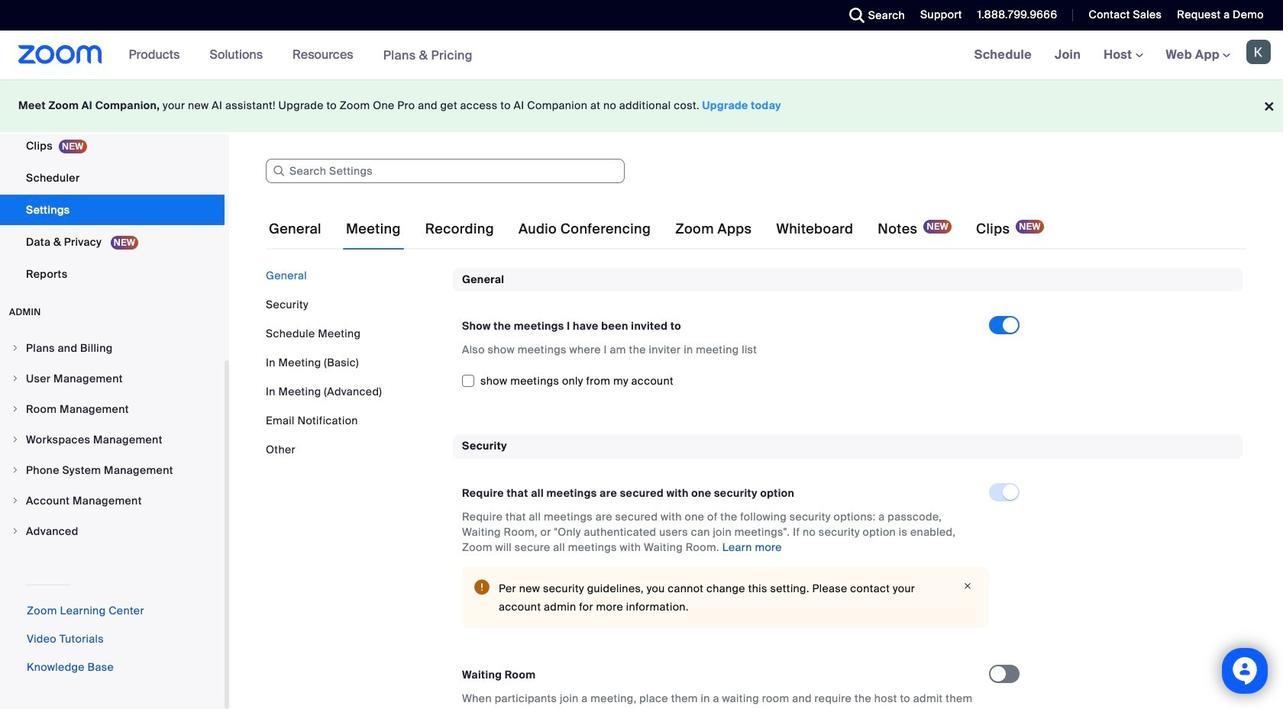 Task type: vqa. For each thing, say whether or not it's contained in the screenshot.
4th menu item from the top of the Admin Menu menu
yes



Task type: locate. For each thing, give the bounding box(es) containing it.
1 menu item from the top
[[0, 334, 225, 363]]

4 right image from the top
[[11, 436, 20, 445]]

general element
[[453, 268, 1243, 411]]

right image
[[11, 344, 20, 353], [11, 374, 20, 384], [11, 405, 20, 414], [11, 436, 20, 445], [11, 527, 20, 536]]

6 menu item from the top
[[0, 487, 225, 516]]

Search Settings text field
[[266, 159, 625, 183]]

right image
[[11, 466, 20, 475], [11, 497, 20, 506]]

alert
[[462, 568, 990, 629]]

2 right image from the top
[[11, 374, 20, 384]]

banner
[[0, 31, 1284, 80]]

5 right image from the top
[[11, 527, 20, 536]]

1 right image from the top
[[11, 466, 20, 475]]

2 menu item from the top
[[0, 365, 225, 394]]

menu bar
[[266, 268, 442, 458]]

0 vertical spatial right image
[[11, 466, 20, 475]]

admin menu menu
[[0, 334, 225, 548]]

menu item
[[0, 334, 225, 363], [0, 365, 225, 394], [0, 395, 225, 424], [0, 426, 225, 455], [0, 456, 225, 485], [0, 487, 225, 516], [0, 517, 225, 546]]

1 vertical spatial right image
[[11, 497, 20, 506]]

footer
[[0, 79, 1284, 132]]

profile picture image
[[1247, 40, 1272, 64]]

4 menu item from the top
[[0, 426, 225, 455]]

product information navigation
[[117, 31, 484, 80]]



Task type: describe. For each thing, give the bounding box(es) containing it.
warning image
[[475, 580, 490, 595]]

meetings navigation
[[963, 31, 1284, 80]]

2 right image from the top
[[11, 497, 20, 506]]

close image
[[959, 580, 977, 594]]

tabs of my account settings page tab list
[[266, 208, 1048, 251]]

personal menu menu
[[0, 0, 225, 291]]

zoom logo image
[[18, 45, 102, 64]]

3 menu item from the top
[[0, 395, 225, 424]]

5 menu item from the top
[[0, 456, 225, 485]]

alert inside security element
[[462, 568, 990, 629]]

3 right image from the top
[[11, 405, 20, 414]]

security element
[[453, 435, 1243, 710]]

7 menu item from the top
[[0, 517, 225, 546]]

1 right image from the top
[[11, 344, 20, 353]]



